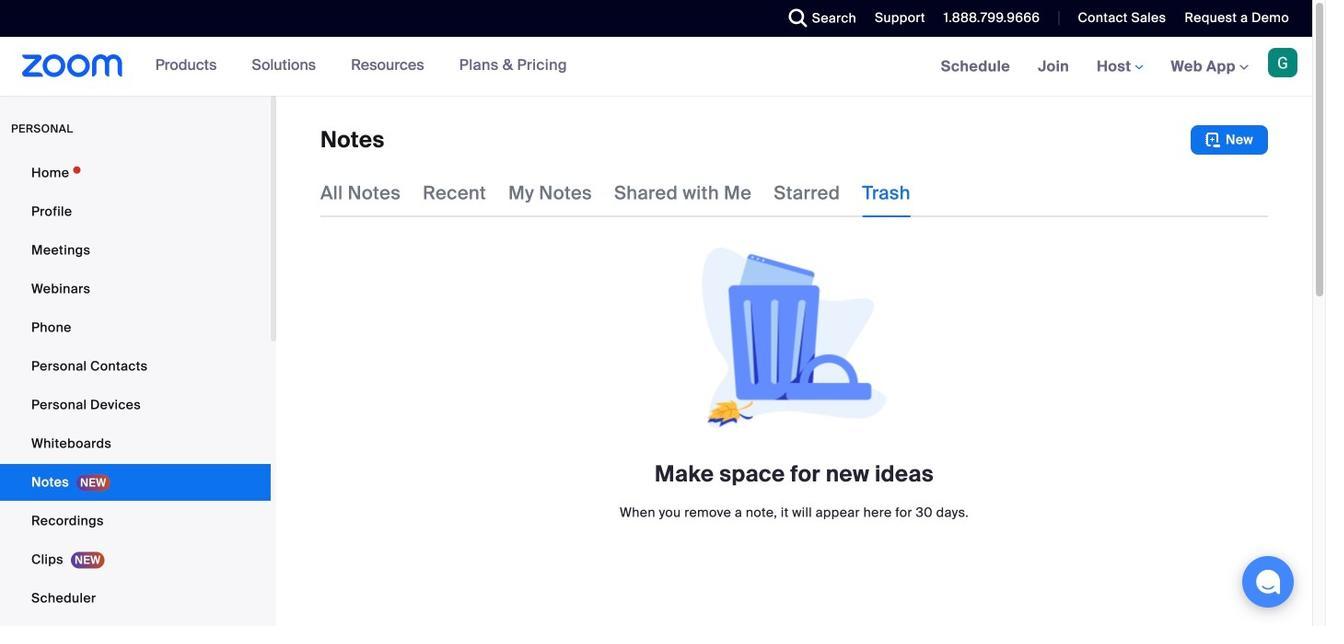 Task type: describe. For each thing, give the bounding box(es) containing it.
meetings navigation
[[927, 37, 1312, 97]]

open chat image
[[1255, 569, 1281, 595]]

profile picture image
[[1268, 48, 1298, 77]]

tabs of all notes page tab list
[[320, 169, 911, 217]]



Task type: locate. For each thing, give the bounding box(es) containing it.
zoom logo image
[[22, 54, 123, 77]]

product information navigation
[[141, 37, 581, 96]]

personal menu menu
[[0, 155, 271, 626]]

banner
[[0, 37, 1312, 97]]



Task type: vqa. For each thing, say whether or not it's contained in the screenshot.
'Close' icon
no



